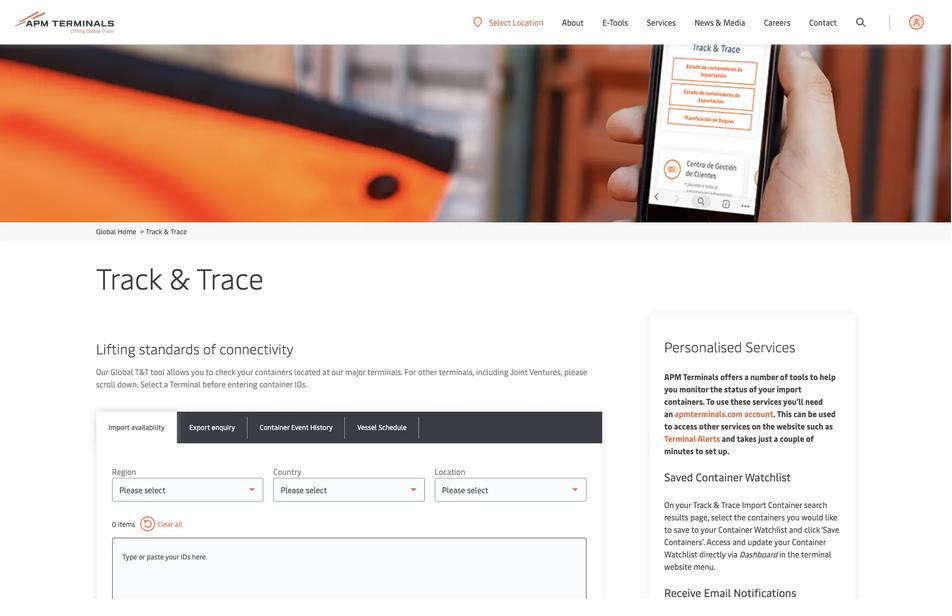 Task type: locate. For each thing, give the bounding box(es) containing it.
0 vertical spatial you
[[191, 366, 204, 377]]

1 horizontal spatial terminal
[[665, 433, 696, 444]]

containers up update
[[748, 512, 785, 522]]

0 horizontal spatial services
[[721, 421, 750, 431]]

containers inside our global t&t tool allows you to check your containers located at our major terminals. for other terminals, including joint ventures, please scroll down. select a terminal before entering container ids.
[[255, 366, 292, 377]]

directly
[[700, 549, 726, 560]]

in the terminal website menu.
[[665, 549, 832, 572]]

0 horizontal spatial trace
[[171, 227, 187, 236]]

apm
[[665, 371, 682, 382]]

global left the home
[[96, 227, 116, 236]]

the inside in the terminal website menu.
[[788, 549, 800, 560]]

your inside apm terminals offers a number of tools to help you monitor the status of your import containers. to use these services you'll need an
[[759, 384, 775, 394]]

1 vertical spatial global
[[110, 366, 133, 377]]

0 items
[[112, 519, 135, 529]]

1 vertical spatial watchlist
[[754, 524, 788, 535]]

1 horizontal spatial import
[[742, 499, 766, 510]]

containers
[[255, 366, 292, 377], [748, 512, 785, 522]]

to left help
[[810, 371, 818, 382]]

items
[[118, 519, 135, 529]]

1 vertical spatial select
[[140, 379, 162, 389]]

access
[[707, 536, 731, 547]]

to left save
[[665, 524, 672, 535]]

your up results
[[676, 499, 692, 510]]

track right >
[[146, 227, 162, 236]]

you left would
[[787, 512, 800, 522]]

other right for
[[418, 366, 437, 377]]

2 horizontal spatial trace
[[722, 499, 740, 510]]

the right "in" at the bottom right of the page
[[788, 549, 800, 560]]

track down the home
[[96, 258, 162, 297]]

to inside ". this can be used to access other services on the website such as terminal alerts"
[[665, 421, 673, 431]]

services
[[647, 17, 676, 28], [746, 337, 796, 356]]

select inside our global t&t tool allows you to check your containers located at our major terminals. for other terminals, including joint ventures, please scroll down. select a terminal before entering container ids.
[[140, 379, 162, 389]]

0 horizontal spatial website
[[665, 561, 692, 572]]

a inside apm terminals offers a number of tools to help you monitor the status of your import containers. to use these services you'll need an
[[745, 371, 749, 382]]

down.
[[117, 379, 138, 389]]

1 horizontal spatial select
[[489, 17, 511, 27]]

track & trace
[[96, 258, 264, 297]]

services inside apm terminals offers a number of tools to help you monitor the status of your import containers. to use these services you'll need an
[[753, 396, 782, 407]]

paste
[[147, 552, 164, 561]]

the inside on your track & trace import container search results page, select the containers you would like to save to your container watchlist and click 'save containers'. access and update your container watchlist directly via
[[734, 512, 746, 522]]

1 horizontal spatial other
[[699, 421, 719, 431]]

0 vertical spatial website
[[777, 421, 805, 431]]

0 horizontal spatial import
[[108, 423, 130, 432]]

1 horizontal spatial trace
[[197, 258, 264, 297]]

services up takes
[[721, 421, 750, 431]]

1 horizontal spatial website
[[777, 421, 805, 431]]

import left availability
[[108, 423, 130, 432]]

tab list containing import availability
[[96, 412, 602, 443]]

services up number at the bottom
[[746, 337, 796, 356]]

1 horizontal spatial containers
[[748, 512, 785, 522]]

track inside on your track & trace import container search results page, select the containers you would like to save to your container watchlist and click 'save containers'. access and update your container watchlist directly via
[[693, 499, 712, 510]]

e-tools
[[603, 17, 628, 28]]

country
[[273, 466, 302, 477]]

availability
[[131, 423, 165, 432]]

watchlist
[[745, 470, 791, 484], [754, 524, 788, 535], [665, 549, 698, 560]]

update
[[748, 536, 773, 547]]

0 vertical spatial other
[[418, 366, 437, 377]]

2 vertical spatial watchlist
[[665, 549, 698, 560]]

to inside apm terminals offers a number of tools to help you monitor the status of your import containers. to use these services you'll need an
[[810, 371, 818, 382]]

watchlist up update
[[754, 524, 788, 535]]

terminals,
[[439, 366, 474, 377]]

these
[[731, 396, 751, 407]]

0 vertical spatial services
[[647, 17, 676, 28]]

the up to
[[710, 384, 723, 394]]

alerts
[[698, 433, 720, 444]]

0 horizontal spatial other
[[418, 366, 437, 377]]

import up update
[[742, 499, 766, 510]]

container
[[259, 379, 293, 389]]

. this can be used to access other services on the website such as terminal alerts
[[665, 408, 836, 444]]

of inside and takes just a couple of minutes to set up.
[[806, 433, 814, 444]]

container down up.
[[696, 470, 743, 484]]

a right the just
[[774, 433, 778, 444]]

just
[[759, 433, 772, 444]]

import
[[108, 423, 130, 432], [742, 499, 766, 510]]

services button
[[647, 0, 676, 44]]

about button
[[562, 0, 584, 44]]

set
[[705, 445, 717, 456]]

other inside ". this can be used to access other services on the website such as terminal alerts"
[[699, 421, 719, 431]]

of down number at the bottom
[[749, 384, 757, 394]]

terminal inside our global t&t tool allows you to check your containers located at our major terminals. for other terminals, including joint ventures, please scroll down. select a terminal before entering container ids.
[[170, 379, 201, 389]]

1 horizontal spatial you
[[665, 384, 678, 394]]

our
[[96, 366, 109, 377]]

minutes
[[665, 445, 694, 456]]

0 horizontal spatial you
[[191, 366, 204, 377]]

0 vertical spatial and
[[722, 433, 735, 444]]

and up up.
[[722, 433, 735, 444]]

careers
[[764, 17, 791, 28]]

ventures,
[[530, 366, 563, 377]]

lifting standards of connectivity
[[96, 339, 294, 358]]

select location
[[489, 17, 543, 27]]

trace inside on your track & trace import container search results page, select the containers you would like to save to your container watchlist and click 'save containers'. access and update your container watchlist directly via
[[722, 499, 740, 510]]

1 horizontal spatial services
[[753, 396, 782, 407]]

0 vertical spatial containers
[[255, 366, 292, 377]]

2 horizontal spatial you
[[787, 512, 800, 522]]

services right tools
[[647, 17, 676, 28]]

0 horizontal spatial a
[[164, 379, 168, 389]]

1 vertical spatial location
[[435, 466, 465, 477]]

global up down.
[[110, 366, 133, 377]]

1 vertical spatial services
[[721, 421, 750, 431]]

terminal down allows
[[170, 379, 201, 389]]

an
[[665, 408, 673, 419]]

you right allows
[[191, 366, 204, 377]]

offers
[[721, 371, 743, 382]]

2 vertical spatial trace
[[722, 499, 740, 510]]

>
[[140, 227, 144, 236]]

track
[[146, 227, 162, 236], [96, 258, 162, 297], [693, 499, 712, 510]]

a for minutes
[[774, 433, 778, 444]]

including
[[476, 366, 509, 377]]

&
[[716, 17, 722, 28], [164, 227, 169, 236], [169, 258, 190, 297], [714, 499, 720, 510]]

couple
[[780, 433, 805, 444]]

website inside ". this can be used to access other services on the website such as terminal alerts"
[[777, 421, 805, 431]]

tab list
[[96, 412, 602, 443]]

our global t&t tool allows you to check your containers located at our major terminals. for other terminals, including joint ventures, please scroll down. select a terminal before entering container ids.
[[96, 366, 587, 389]]

before
[[203, 379, 226, 389]]

such
[[807, 421, 824, 431]]

a down tool
[[164, 379, 168, 389]]

about
[[562, 17, 584, 28]]

a
[[745, 371, 749, 382], [164, 379, 168, 389], [774, 433, 778, 444]]

type
[[122, 552, 137, 561]]

to down the page,
[[692, 524, 699, 535]]

select
[[711, 512, 732, 522]]

event
[[291, 423, 309, 432]]

of down such
[[806, 433, 814, 444]]

1 vertical spatial terminal
[[665, 433, 696, 444]]

0 vertical spatial import
[[108, 423, 130, 432]]

1 horizontal spatial a
[[745, 371, 749, 382]]

to left set on the bottom of page
[[696, 445, 704, 456]]

other up "alerts"
[[699, 421, 719, 431]]

media
[[724, 17, 746, 28]]

connectivity
[[220, 339, 294, 358]]

you inside on your track & trace import container search results page, select the containers you would like to save to your container watchlist and click 'save containers'. access and update your container watchlist directly via
[[787, 512, 800, 522]]

0 horizontal spatial select
[[140, 379, 162, 389]]

container up would
[[768, 499, 802, 510]]

and up via
[[733, 536, 746, 547]]

1 horizontal spatial services
[[746, 337, 796, 356]]

services
[[753, 396, 782, 407], [721, 421, 750, 431]]

and inside and takes just a couple of minutes to set up.
[[722, 433, 735, 444]]

services up '.'
[[753, 396, 782, 407]]

terminal up "minutes" at the bottom
[[665, 433, 696, 444]]

of
[[203, 339, 216, 358], [780, 371, 788, 382], [749, 384, 757, 394], [806, 433, 814, 444]]

all
[[175, 519, 182, 529]]

e-tools button
[[603, 0, 628, 44]]

watchlist down the containers'.
[[665, 549, 698, 560]]

the right select
[[734, 512, 746, 522]]

2 horizontal spatial a
[[774, 433, 778, 444]]

you inside our global t&t tool allows you to check your containers located at our major terminals. for other terminals, including joint ventures, please scroll down. select a terminal before entering container ids.
[[191, 366, 204, 377]]

careers button
[[764, 0, 791, 44]]

history
[[310, 423, 333, 432]]

entering
[[228, 379, 258, 389]]

container
[[260, 423, 290, 432], [696, 470, 743, 484], [768, 499, 802, 510], [718, 524, 753, 535], [792, 536, 826, 547]]

1 vertical spatial other
[[699, 421, 719, 431]]

containers up container
[[255, 366, 292, 377]]

0 vertical spatial select
[[489, 17, 511, 27]]

track up the page,
[[693, 499, 712, 510]]

website down the containers'.
[[665, 561, 692, 572]]

your down the page,
[[701, 524, 717, 535]]

and left click
[[789, 524, 803, 535]]

2 vertical spatial you
[[787, 512, 800, 522]]

vessel schedule button
[[345, 412, 419, 443]]

export
[[189, 423, 210, 432]]

1 vertical spatial you
[[665, 384, 678, 394]]

other inside our global t&t tool allows you to check your containers located at our major terminals. for other terminals, including joint ventures, please scroll down. select a terminal before entering container ids.
[[418, 366, 437, 377]]

None text field
[[122, 548, 576, 566]]

0 vertical spatial location
[[513, 17, 543, 27]]

your up the entering at the bottom left of page
[[237, 366, 253, 377]]

on
[[665, 499, 674, 510]]

to up before on the bottom of page
[[206, 366, 213, 377]]

tools
[[610, 17, 628, 28]]

a inside our global t&t tool allows you to check your containers located at our major terminals. for other terminals, including joint ventures, please scroll down. select a terminal before entering container ids.
[[164, 379, 168, 389]]

0 horizontal spatial terminal
[[170, 379, 201, 389]]

a right offers
[[745, 371, 749, 382]]

page,
[[691, 512, 709, 522]]

1 vertical spatial website
[[665, 561, 692, 572]]

0 vertical spatial track
[[146, 227, 162, 236]]

help
[[820, 371, 836, 382]]

2 vertical spatial track
[[693, 499, 712, 510]]

0 vertical spatial terminal
[[170, 379, 201, 389]]

global inside our global t&t tool allows you to check your containers located at our major terminals. for other terminals, including joint ventures, please scroll down. select a terminal before entering container ids.
[[110, 366, 133, 377]]

1 vertical spatial containers
[[748, 512, 785, 522]]

other
[[418, 366, 437, 377], [699, 421, 719, 431]]

the right 'on' at the right bottom of page
[[763, 421, 775, 431]]

a inside and takes just a couple of minutes to set up.
[[774, 433, 778, 444]]

import inside on your track & trace import container search results page, select the containers you would like to save to your container watchlist and click 'save containers'. access and update your container watchlist directly via
[[742, 499, 766, 510]]

website up couple
[[777, 421, 805, 431]]

the inside ". this can be used to access other services on the website such as terminal alerts"
[[763, 421, 775, 431]]

your down number at the bottom
[[759, 384, 775, 394]]

you down apm
[[665, 384, 678, 394]]

0 vertical spatial services
[[753, 396, 782, 407]]

container left event in the left bottom of the page
[[260, 423, 290, 432]]

to down the an
[[665, 421, 673, 431]]

watchlist down the just
[[745, 470, 791, 484]]

personalised
[[665, 337, 742, 356]]

menu.
[[694, 561, 716, 572]]

your left the ids
[[165, 552, 179, 561]]

ids.
[[295, 379, 307, 389]]

news & media button
[[695, 0, 746, 44]]

vessel schedule
[[358, 423, 407, 432]]

would
[[802, 512, 824, 522]]

0 horizontal spatial containers
[[255, 366, 292, 377]]

1 vertical spatial import
[[742, 499, 766, 510]]

apmterminals.com account link
[[673, 408, 774, 419]]

container down click
[[792, 536, 826, 547]]

select location button
[[473, 17, 543, 27]]

use
[[717, 396, 729, 407]]



Task type: vqa. For each thing, say whether or not it's contained in the screenshot.
Login/Create
no



Task type: describe. For each thing, give the bounding box(es) containing it.
on your track & trace import container search results page, select the containers you would like to save to your container watchlist and click 'save containers'. access and update your container watchlist directly via
[[665, 499, 840, 560]]

you'll
[[784, 396, 804, 407]]

up.
[[718, 445, 730, 456]]

ids
[[181, 552, 190, 561]]

please
[[564, 366, 587, 377]]

you inside apm terminals offers a number of tools to help you monitor the status of your import containers. to use these services you'll need an
[[665, 384, 678, 394]]

used
[[819, 408, 836, 419]]

to
[[707, 396, 715, 407]]

click
[[805, 524, 820, 535]]

1 horizontal spatial location
[[513, 17, 543, 27]]

of up check
[[203, 339, 216, 358]]

terminals.
[[367, 366, 403, 377]]

t&t
[[135, 366, 149, 377]]

0 horizontal spatial location
[[435, 466, 465, 477]]

0 vertical spatial watchlist
[[745, 470, 791, 484]]

personalised services
[[665, 337, 796, 356]]

'save
[[822, 524, 840, 535]]

at
[[323, 366, 330, 377]]

export еnquiry button
[[177, 412, 247, 443]]

containers inside on your track & trace import container search results page, select the containers you would like to save to your container watchlist and click 'save containers'. access and update your container watchlist directly via
[[748, 512, 785, 522]]

global home link
[[96, 227, 136, 236]]

terminal alerts link
[[665, 433, 720, 444]]

joint
[[510, 366, 528, 377]]

news & media
[[695, 17, 746, 28]]

import
[[777, 384, 802, 394]]

tool
[[150, 366, 165, 377]]

import availability button
[[96, 412, 177, 443]]

import inside button
[[108, 423, 130, 432]]

to inside our global t&t tool allows you to check your containers located at our major terminals. for other terminals, including joint ventures, please scroll down. select a terminal before entering container ids.
[[206, 366, 213, 377]]

services inside ". this can be used to access other services on the website such as terminal alerts"
[[721, 421, 750, 431]]

monitor
[[680, 384, 709, 394]]

via
[[728, 549, 738, 560]]

dashboard
[[740, 549, 778, 560]]

be
[[808, 408, 817, 419]]

to inside and takes just a couple of minutes to set up.
[[696, 445, 704, 456]]

1 vertical spatial track
[[96, 258, 162, 297]]

tools
[[790, 371, 809, 382]]

0 vertical spatial global
[[96, 227, 116, 236]]

your inside our global t&t tool allows you to check your containers located at our major terminals. for other terminals, including joint ventures, please scroll down. select a terminal before entering container ids.
[[237, 366, 253, 377]]

website inside in the terminal website menu.
[[665, 561, 692, 572]]

container inside button
[[260, 423, 290, 432]]

lifting
[[96, 339, 135, 358]]

saved container watchlist
[[665, 470, 791, 484]]

standards
[[139, 339, 200, 358]]

0 vertical spatial trace
[[171, 227, 187, 236]]

container event history
[[260, 423, 333, 432]]

clear
[[157, 519, 173, 529]]

tt image
[[0, 44, 951, 222]]

container event history button
[[247, 412, 345, 443]]

this
[[777, 408, 792, 419]]

located
[[294, 366, 321, 377]]

for
[[405, 366, 416, 377]]

containers'.
[[665, 536, 705, 547]]

results
[[665, 512, 689, 522]]

1 vertical spatial and
[[789, 524, 803, 535]]

and takes just a couple of minutes to set up.
[[665, 433, 814, 456]]

account
[[745, 408, 774, 419]]

& inside on your track & trace import container search results page, select the containers you would like to save to your container watchlist and click 'save containers'. access and update your container watchlist directly via
[[714, 499, 720, 510]]

container down select
[[718, 524, 753, 535]]

import availability
[[108, 423, 165, 432]]

schedule
[[379, 423, 407, 432]]

as
[[825, 421, 833, 431]]

& inside 'news & media' dropdown button
[[716, 17, 722, 28]]

contact button
[[810, 0, 837, 44]]

1 vertical spatial services
[[746, 337, 796, 356]]

number
[[751, 371, 779, 382]]

global home > track & trace
[[96, 227, 187, 236]]

0 horizontal spatial services
[[647, 17, 676, 28]]

search
[[804, 499, 828, 510]]

major
[[345, 366, 366, 377]]

terminal inside ". this can be used to access other services on the website such as terminal alerts"
[[665, 433, 696, 444]]

e-
[[603, 17, 610, 28]]

like
[[826, 512, 838, 522]]

in
[[780, 549, 786, 560]]

1 vertical spatial trace
[[197, 258, 264, 297]]

region
[[112, 466, 136, 477]]

of up import
[[780, 371, 788, 382]]

our
[[332, 366, 343, 377]]

clear all button
[[140, 517, 182, 531]]

your up "in" at the bottom right of the page
[[775, 536, 790, 547]]

a for tools
[[745, 371, 749, 382]]

export еnquiry
[[189, 423, 235, 432]]

2 vertical spatial and
[[733, 536, 746, 547]]

the inside apm terminals offers a number of tools to help you monitor the status of your import containers. to use these services you'll need an
[[710, 384, 723, 394]]

vessel
[[358, 423, 377, 432]]

apmterminals.com
[[675, 408, 743, 419]]

access
[[674, 421, 698, 431]]

need
[[806, 396, 823, 407]]

contact
[[810, 17, 837, 28]]

takes
[[737, 433, 757, 444]]

terminal
[[801, 549, 832, 560]]

allows
[[167, 366, 189, 377]]

here.
[[192, 552, 207, 561]]

containers.
[[665, 396, 705, 407]]

type or paste your ids here.
[[122, 552, 207, 561]]

news
[[695, 17, 714, 28]]

apm terminals offers a number of tools to help you monitor the status of your import containers. to use these services you'll need an
[[665, 371, 836, 419]]



